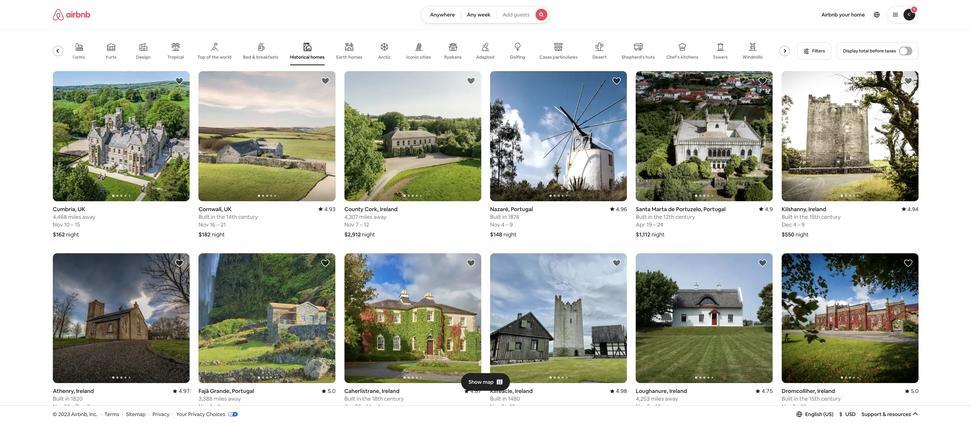 Task type: describe. For each thing, give the bounding box(es) containing it.
group for fajã grande, portugal
[[198, 253, 335, 384]]

ireland for caherlistrane, ireland built in the 18th century apr 26 – may 1
[[382, 388, 399, 395]]

8
[[501, 403, 504, 410]]

18th
[[372, 396, 383, 403]]

nov inside "county cork, ireland 4,307 miles away nov 7 – 12 $2,912 night"
[[344, 221, 354, 228]]

night inside dromcolliher, ireland built in the 15th century nov 5 – 10 $1,694 night
[[799, 413, 812, 420]]

iconic cities
[[406, 54, 431, 60]]

golfing
[[510, 54, 525, 60]]

1 privacy from the left
[[153, 411, 169, 418]]

uk for the
[[224, 206, 232, 213]]

grande,
[[210, 388, 231, 395]]

the for cornwall, uk built in the 14th century nov 16 – 21 $182 night
[[216, 213, 225, 220]]

built for 9
[[782, 213, 793, 220]]

group for kilshanny, ireland
[[782, 71, 919, 201]]

kilshanny,
[[782, 206, 807, 213]]

windmills
[[742, 54, 763, 60]]

de
[[668, 206, 675, 213]]

– inside nazaré, portugal built in 1876 nov 4 – 9 $148 night
[[506, 221, 508, 228]]

– inside athenry, ireland built in 1820 nov 28 – dec 3 $143 night
[[71, 403, 74, 410]]

miles inside fajã grande, portugal 3,388 miles away nov 1 – 6 $244 night
[[214, 396, 227, 403]]

marta
[[652, 206, 667, 213]]

apr inside the santa marta de portuzelo, portugal built in the 12th century apr 19 – 24 $1,112 night
[[636, 221, 645, 228]]

4.97 out of 5 average rating image
[[173, 388, 190, 395]]

add to wishlist: athenry, ireland image
[[175, 259, 184, 268]]

earth homes
[[336, 54, 362, 60]]

display
[[843, 48, 858, 54]]

santa
[[636, 206, 650, 213]]

caherlistrane,
[[344, 388, 380, 395]]

– inside the caherlistrane, ireland built in the 18th century apr 26 – may 1
[[362, 403, 365, 410]]

kilfeacle, ireland built in 1480 nov 8 – 13
[[490, 388, 533, 410]]

show map button
[[461, 373, 510, 391]]

away inside loughanure, ireland 4,253 miles away nov 5 – 10
[[665, 396, 678, 403]]

3,388
[[198, 396, 212, 403]]

dromcolliher,
[[782, 388, 816, 395]]

in for 9
[[794, 213, 798, 220]]

nov inside dromcolliher, ireland built in the 15th century nov 5 – 10 $1,694 night
[[782, 403, 792, 410]]

4.94
[[907, 206, 919, 213]]

any week
[[467, 11, 491, 18]]

loughanure, ireland 4,253 miles away nov 5 – 10
[[636, 388, 687, 410]]

cumbria,
[[53, 206, 76, 213]]

support & resources button
[[862, 411, 919, 418]]

add to wishlist: fajã grande, portugal image
[[321, 259, 330, 268]]

group for loughanure, ireland
[[636, 253, 773, 384]]

nov inside cumbria, uk 4,468 miles away nov 10 – 15 $162 night
[[53, 221, 63, 228]]

tropical
[[167, 54, 184, 60]]

in for may
[[357, 396, 361, 403]]

5.0 out of 5 average rating image for fajã grande, portugal 3,388 miles away nov 1 – 6 $244 night
[[322, 388, 335, 395]]

$148
[[490, 231, 502, 238]]

add to wishlist: cornwall, uk image
[[321, 77, 330, 85]]

$550
[[782, 231, 794, 238]]

2023
[[58, 411, 70, 418]]

cumbria, uk 4,468 miles away nov 10 – 15 $162 night
[[53, 206, 95, 238]]

privacy link
[[153, 411, 169, 418]]

show map
[[469, 379, 494, 385]]

– inside cornwall, uk built in the 14th century nov 16 – 21 $182 night
[[216, 221, 219, 228]]

dec inside "kilshanny, ireland built in the 15th century dec 4 – 9 $550 night"
[[782, 221, 792, 228]]

uk for away
[[77, 206, 85, 213]]

desert
[[592, 54, 607, 60]]

group for cumbria, uk
[[53, 71, 190, 201]]

century for kilshanny, ireland
[[821, 213, 841, 220]]

15th for dromcolliher,
[[809, 396, 820, 403]]

nov inside kilfeacle, ireland built in 1480 nov 8 – 13
[[490, 403, 500, 410]]

historical
[[290, 54, 309, 60]]

4.97
[[179, 388, 190, 395]]

county
[[344, 206, 363, 213]]

1480
[[508, 396, 520, 403]]

4 · from the left
[[172, 411, 174, 418]]

group for caherlistrane, ireland
[[344, 253, 481, 384]]

resources
[[887, 411, 911, 418]]

miles inside loughanure, ireland 4,253 miles away nov 5 – 10
[[651, 396, 664, 403]]

in inside kilfeacle, ireland built in 1480 nov 8 – 13
[[502, 396, 507, 403]]

add to wishlist: dromcolliher, ireland image
[[904, 259, 913, 268]]

ireland for athenry, ireland built in 1820 nov 28 – dec 3 $143 night
[[76, 388, 94, 395]]

in for $143
[[65, 396, 69, 403]]

cornwall, uk built in the 14th century nov 16 – 21 $182 night
[[198, 206, 258, 238]]

built for $143
[[53, 396, 64, 403]]

in inside the santa marta de portuzelo, portugal built in the 12th century apr 19 – 24 $1,112 night
[[648, 213, 652, 220]]

$
[[840, 411, 843, 418]]

15
[[75, 221, 80, 228]]

night inside "county cork, ireland 4,307 miles away nov 7 – 12 $2,912 night"
[[362, 231, 375, 238]]

ireland for loughanure, ireland 4,253 miles away nov 5 – 10
[[669, 388, 687, 395]]

in for 10
[[794, 396, 798, 403]]

night inside nazaré, portugal built in 1876 nov 4 – 9 $148 night
[[503, 231, 516, 238]]

total
[[859, 48, 869, 54]]

athenry,
[[53, 388, 75, 395]]

away inside cumbria, uk 4,468 miles away nov 10 – 15 $162 night
[[82, 213, 95, 220]]

ireland for dromcolliher, ireland built in the 15th century nov 5 – 10 $1,694 night
[[817, 388, 835, 395]]

may
[[366, 403, 377, 410]]

home
[[851, 11, 865, 18]]

towers
[[713, 54, 728, 60]]

arctic
[[378, 54, 391, 60]]

add to wishlist: caherlistrane, ireland image
[[467, 259, 475, 268]]

4.93
[[324, 206, 335, 213]]

huts
[[645, 54, 655, 60]]

support & resources
[[862, 411, 911, 418]]

© 2023 airbnb, inc. ·
[[53, 411, 102, 418]]

dromcolliher, ireland built in the 15th century nov 5 – 10 $1,694 night
[[782, 388, 841, 420]]

4.87 out of 5 average rating image
[[464, 388, 481, 395]]

ireland for kilfeacle, ireland built in 1480 nov 8 – 13
[[515, 388, 533, 395]]

– inside "county cork, ireland 4,307 miles away nov 7 – 12 $2,912 night"
[[360, 221, 362, 228]]

ryokans
[[444, 54, 461, 60]]

– inside fajã grande, portugal 3,388 miles away nov 1 – 6 $244 night
[[213, 403, 216, 410]]

1 · from the left
[[100, 411, 102, 418]]

any
[[467, 11, 477, 18]]

usd
[[846, 411, 856, 418]]

portuzelo,
[[676, 206, 702, 213]]

top of the world
[[197, 54, 231, 60]]

built for night
[[490, 213, 501, 220]]

design
[[136, 54, 150, 60]]

night inside cornwall, uk built in the 14th century nov 16 – 21 $182 night
[[212, 231, 225, 238]]

airbnb,
[[71, 411, 88, 418]]

santa marta de portuzelo, portugal built in the 12th century apr 19 – 24 $1,112 night
[[636, 206, 726, 238]]

– inside "kilshanny, ireland built in the 15th century dec 4 – 9 $550 night"
[[797, 221, 800, 228]]

5.0 for fajã grande, portugal 3,388 miles away nov 1 – 6 $244 night
[[328, 388, 335, 395]]

sitemap link
[[126, 411, 146, 418]]

built for 10
[[782, 396, 793, 403]]

4.75 out of 5 average rating image
[[756, 388, 773, 395]]

minsus
[[778, 54, 792, 60]]

10 inside loughanure, ireland 4,253 miles away nov 5 – 10
[[655, 403, 661, 410]]

historical homes
[[290, 54, 324, 60]]

15th for kilshanny,
[[809, 213, 820, 220]]

4.93 out of 5 average rating image
[[318, 206, 335, 213]]

4.96
[[616, 206, 627, 213]]

shepherd's
[[622, 54, 645, 60]]

kitchens
[[681, 54, 698, 60]]

inc.
[[89, 411, 98, 418]]

add to wishlist: cumbria, uk image
[[175, 77, 184, 85]]

13
[[510, 403, 515, 410]]

4 inside nazaré, portugal built in 1876 nov 4 – 9 $148 night
[[501, 221, 504, 228]]

add to wishlist: county cork, ireland image
[[467, 77, 475, 85]]

4,307
[[344, 213, 358, 220]]



Task type: locate. For each thing, give the bounding box(es) containing it.
$244
[[198, 413, 211, 420]]

0 vertical spatial apr
[[636, 221, 645, 228]]

(us)
[[824, 411, 834, 418]]

add to wishlist: kilshanny, ireland image
[[904, 77, 913, 85]]

14th
[[226, 213, 237, 220]]

1 vertical spatial dec
[[75, 403, 86, 410]]

uk inside cornwall, uk built in the 14th century nov 16 – 21 $182 night
[[224, 206, 232, 213]]

1 horizontal spatial dec
[[782, 221, 792, 228]]

4 inside "kilshanny, ireland built in the 15th century dec 4 – 9 $550 night"
[[793, 221, 796, 228]]

display total before taxes
[[843, 48, 896, 54]]

athenry, ireland built in 1820 nov 28 – dec 3 $143 night
[[53, 388, 94, 420]]

the inside "kilshanny, ireland built in the 15th century dec 4 – 9 $550 night"
[[799, 213, 808, 220]]

– left 15
[[71, 221, 73, 228]]

uk up 14th
[[224, 206, 232, 213]]

add to wishlist: nazaré, portugal image
[[612, 77, 621, 85]]

in up 26
[[357, 396, 361, 403]]

the inside the santa marta de portuzelo, portugal built in the 12th century apr 19 – 24 $1,112 night
[[654, 213, 662, 220]]

homes for historical homes
[[310, 54, 324, 60]]

particulares
[[553, 54, 577, 60]]

apr left 26
[[344, 403, 354, 410]]

airbnb your home link
[[817, 7, 869, 22]]

4.9 out of 5 average rating image
[[759, 206, 773, 213]]

16
[[210, 221, 215, 228]]

earth
[[336, 54, 347, 60]]

away down cork,
[[373, 213, 386, 220]]

0 horizontal spatial uk
[[77, 206, 85, 213]]

10 down 4,468 in the left of the page
[[64, 221, 69, 228]]

the right of
[[212, 54, 219, 60]]

terms
[[104, 411, 119, 418]]

privacy left your
[[153, 411, 169, 418]]

5 inside loughanure, ireland 4,253 miles away nov 5 – 10
[[647, 403, 650, 410]]

0 horizontal spatial 4
[[501, 221, 504, 228]]

kilfeacle,
[[490, 388, 514, 395]]

1 vertical spatial apr
[[344, 403, 354, 410]]

group for dromcolliher, ireland
[[782, 253, 919, 384]]

miles
[[68, 213, 81, 220], [359, 213, 372, 220], [214, 396, 227, 403], [651, 396, 664, 403]]

apr left 19
[[636, 221, 645, 228]]

farms
[[72, 54, 85, 60]]

group
[[34, 37, 795, 65], [53, 71, 190, 201], [198, 71, 335, 201], [344, 71, 481, 201], [490, 71, 627, 201], [636, 71, 773, 201], [782, 71, 919, 201], [53, 253, 190, 384], [198, 253, 335, 384], [344, 253, 481, 384], [490, 253, 627, 384], [636, 253, 773, 384], [782, 253, 919, 384]]

2 4 from the left
[[793, 221, 796, 228]]

english
[[805, 411, 822, 418]]

1 horizontal spatial 5
[[793, 403, 796, 410]]

privacy right your
[[188, 411, 205, 418]]

1 horizontal spatial apr
[[636, 221, 645, 228]]

any week button
[[461, 6, 497, 23]]

3 · from the left
[[148, 411, 150, 418]]

night down 6
[[212, 413, 226, 420]]

0 vertical spatial 15th
[[809, 213, 820, 220]]

adapted
[[476, 54, 494, 60]]

the down caherlistrane,
[[362, 396, 371, 403]]

built inside kilfeacle, ireland built in 1480 nov 8 – 13
[[490, 396, 501, 403]]

built down kilshanny,
[[782, 213, 793, 220]]

night inside the santa marta de portuzelo, portugal built in the 12th century apr 19 – 24 $1,112 night
[[652, 231, 665, 238]]

1 horizontal spatial homes
[[348, 54, 362, 60]]

add to wishlist: santa marta de portuzelo, portugal image
[[758, 77, 767, 85]]

– left '21' on the bottom of the page
[[216, 221, 219, 228]]

nov down 4,468 in the left of the page
[[53, 221, 63, 228]]

– down 1876
[[506, 221, 508, 228]]

0 horizontal spatial 10
[[64, 221, 69, 228]]

None search field
[[421, 6, 550, 23]]

9 inside "kilshanny, ireland built in the 15th century dec 4 – 9 $550 night"
[[801, 221, 805, 228]]

the inside cornwall, uk built in the 14th century nov 16 – 21 $182 night
[[216, 213, 225, 220]]

15th inside "kilshanny, ireland built in the 15th century dec 4 – 9 $550 night"
[[809, 213, 820, 220]]

built inside the caherlistrane, ireland built in the 18th century apr 26 – may 1
[[344, 396, 355, 403]]

nov down 3,388
[[198, 403, 208, 410]]

built down the santa
[[636, 213, 647, 220]]

uk up 15
[[77, 206, 85, 213]]

add guests
[[503, 11, 530, 18]]

2 5.0 out of 5 average rating image from the left
[[905, 388, 919, 395]]

away inside fajã grande, portugal 3,388 miles away nov 1 – 6 $244 night
[[228, 396, 241, 403]]

built inside athenry, ireland built in 1820 nov 28 – dec 3 $143 night
[[53, 396, 64, 403]]

0 horizontal spatial 1
[[210, 403, 212, 410]]

night inside fajã grande, portugal 3,388 miles away nov 1 – 6 $244 night
[[212, 413, 226, 420]]

–
[[71, 221, 73, 228], [216, 221, 219, 228], [506, 221, 508, 228], [653, 221, 656, 228], [360, 221, 362, 228], [797, 221, 800, 228], [71, 403, 74, 410], [213, 403, 216, 410], [506, 403, 508, 410], [651, 403, 654, 410], [362, 403, 365, 410], [797, 403, 800, 410]]

century inside "kilshanny, ireland built in the 15th century dec 4 – 9 $550 night"
[[821, 213, 841, 220]]

add to wishlist: kilfeacle, ireland image
[[612, 259, 621, 268]]

nov up ©
[[53, 403, 63, 410]]

ireland for kilshanny, ireland built in the 15th century dec 4 – 9 $550 night
[[808, 206, 826, 213]]

5.0 out of 5 average rating image left caherlistrane,
[[322, 388, 335, 395]]

built inside dromcolliher, ireland built in the 15th century nov 5 – 10 $1,694 night
[[782, 396, 793, 403]]

· left your
[[172, 411, 174, 418]]

the
[[212, 54, 219, 60], [216, 213, 225, 220], [654, 213, 662, 220], [799, 213, 808, 220], [362, 396, 371, 403], [799, 396, 808, 403]]

kilshanny, ireland built in the 15th century dec 4 – 9 $550 night
[[782, 206, 841, 238]]

· right "terms"
[[122, 411, 123, 418]]

group for county cork, ireland
[[344, 71, 481, 201]]

1 inside dropdown button
[[913, 7, 915, 12]]

built up 26
[[344, 396, 355, 403]]

– right 26
[[362, 403, 365, 410]]

night inside "kilshanny, ireland built in the 15th century dec 4 – 9 $550 night"
[[796, 231, 809, 238]]

– inside loughanure, ireland 4,253 miles away nov 5 – 10
[[651, 403, 654, 410]]

5 up $1,694
[[793, 403, 796, 410]]

away down loughanure,
[[665, 396, 678, 403]]

0 horizontal spatial portugal
[[232, 388, 254, 395]]

– left 6
[[213, 403, 216, 410]]

5.0 out of 5 average rating image up resources
[[905, 388, 919, 395]]

terms · sitemap · privacy ·
[[104, 411, 174, 418]]

1 horizontal spatial 5.0
[[911, 388, 919, 395]]

5 down 4,253
[[647, 403, 650, 410]]

0 horizontal spatial 5
[[647, 403, 650, 410]]

0 horizontal spatial homes
[[310, 54, 324, 60]]

away right 4,468 in the left of the page
[[82, 213, 95, 220]]

english (us) button
[[797, 411, 834, 418]]

nov inside nazaré, portugal built in 1876 nov 4 – 9 $148 night
[[490, 221, 500, 228]]

the for dromcolliher, ireland built in the 15th century nov 5 – 10 $1,694 night
[[799, 396, 808, 403]]

built inside "kilshanny, ireland built in the 15th century dec 4 – 9 $550 night"
[[782, 213, 793, 220]]

ireland inside "kilshanny, ireland built in the 15th century dec 4 – 9 $550 night"
[[808, 206, 826, 213]]

2 horizontal spatial 1
[[913, 7, 915, 12]]

built for may
[[344, 396, 355, 403]]

cities
[[420, 54, 431, 60]]

0 horizontal spatial 5.0
[[328, 388, 335, 395]]

©
[[53, 411, 57, 418]]

9 down kilshanny,
[[801, 221, 805, 228]]

group for nazaré, portugal
[[490, 71, 627, 201]]

century
[[238, 213, 258, 220], [675, 213, 695, 220], [821, 213, 841, 220], [384, 396, 404, 403], [821, 396, 841, 403]]

add to wishlist: loughanure, ireland image
[[758, 259, 767, 268]]

0 horizontal spatial 9
[[510, 221, 513, 228]]

1 horizontal spatial 1
[[378, 403, 380, 410]]

$162
[[53, 231, 65, 238]]

century inside dromcolliher, ireland built in the 15th century nov 5 – 10 $1,694 night
[[821, 396, 841, 403]]

built down athenry,
[[53, 396, 64, 403]]

15th inside dromcolliher, ireland built in the 15th century nov 5 – 10 $1,694 night
[[809, 396, 820, 403]]

dec inside athenry, ireland built in 1820 nov 28 – dec 3 $143 night
[[75, 403, 86, 410]]

nov inside fajã grande, portugal 3,388 miles away nov 1 – 6 $244 night
[[198, 403, 208, 410]]

0 horizontal spatial 5.0 out of 5 average rating image
[[322, 388, 335, 395]]

bed
[[243, 54, 251, 60]]

2 5 from the left
[[793, 403, 796, 410]]

century for dromcolliher, ireland
[[821, 396, 841, 403]]

2 15th from the top
[[809, 396, 820, 403]]

the down kilshanny,
[[799, 213, 808, 220]]

nov left '16'
[[198, 221, 208, 228]]

portugal inside nazaré, portugal built in 1876 nov 4 – 9 $148 night
[[511, 206, 533, 213]]

12
[[364, 221, 369, 228]]

anywhere
[[430, 11, 455, 18]]

5.0 for dromcolliher, ireland built in the 15th century nov 5 – 10 $1,694 night
[[911, 388, 919, 395]]

1 button
[[887, 6, 919, 23]]

homes for earth homes
[[348, 54, 362, 60]]

ireland inside "county cork, ireland 4,307 miles away nov 7 – 12 $2,912 night"
[[380, 206, 398, 213]]

nazaré,
[[490, 206, 510, 213]]

1
[[913, 7, 915, 12], [210, 403, 212, 410], [378, 403, 380, 410]]

century inside the santa marta de portuzelo, portugal built in the 12th century apr 19 – 24 $1,112 night
[[675, 213, 695, 220]]

your
[[176, 411, 187, 418]]

& for support
[[883, 411, 886, 418]]

4 up '$550'
[[793, 221, 796, 228]]

night down '21' on the bottom of the page
[[212, 231, 225, 238]]

away inside "county cork, ireland 4,307 miles away nov 7 – 12 $2,912 night"
[[373, 213, 386, 220]]

1 horizontal spatial 10
[[655, 403, 661, 410]]

ireland right loughanure,
[[669, 388, 687, 395]]

4 up $148 at the bottom right
[[501, 221, 504, 228]]

night down 12
[[362, 231, 375, 238]]

century inside cornwall, uk built in the 14th century nov 16 – 21 $182 night
[[238, 213, 258, 220]]

in for night
[[502, 213, 507, 220]]

the down marta
[[654, 213, 662, 220]]

26
[[355, 403, 361, 410]]

1 inside fajã grande, portugal 3,388 miles away nov 1 – 6 $244 night
[[210, 403, 212, 410]]

homes right historical
[[310, 54, 324, 60]]

portugal right portuzelo,
[[703, 206, 726, 213]]

1 horizontal spatial 5.0 out of 5 average rating image
[[905, 388, 919, 395]]

4.75
[[762, 388, 773, 395]]

show
[[469, 379, 482, 385]]

ireland inside the caherlistrane, ireland built in the 18th century apr 26 – may 1
[[382, 388, 399, 395]]

5.0 out of 5 average rating image for dromcolliher, ireland built in the 15th century nov 5 – 10 $1,694 night
[[905, 388, 919, 395]]

– down kilshanny,
[[797, 221, 800, 228]]

0 horizontal spatial dec
[[75, 403, 86, 410]]

in up 19
[[648, 213, 652, 220]]

4.9
[[765, 206, 773, 213]]

night down 15
[[66, 231, 79, 238]]

1 horizontal spatial portugal
[[511, 206, 533, 213]]

support
[[862, 411, 882, 418]]

ireland right cork,
[[380, 206, 398, 213]]

in up 28
[[65, 396, 69, 403]]

4.94 out of 5 average rating image
[[902, 206, 919, 213]]

group for santa marta de portuzelo, portugal
[[636, 71, 773, 201]]

ireland up the 18th
[[382, 388, 399, 395]]

night inside cumbria, uk 4,468 miles away nov 10 – 15 $162 night
[[66, 231, 79, 238]]

in up 8 on the bottom of page
[[502, 396, 507, 403]]

night inside athenry, ireland built in 1820 nov 28 – dec 3 $143 night
[[66, 413, 79, 420]]

sitemap
[[126, 411, 146, 418]]

– inside the santa marta de portuzelo, portugal built in the 12th century apr 19 – 24 $1,112 night
[[653, 221, 656, 228]]

away down grande,
[[228, 396, 241, 403]]

breakfasts
[[256, 54, 278, 60]]

1 9 from the left
[[510, 221, 513, 228]]

2 9 from the left
[[801, 221, 805, 228]]

10 down loughanure,
[[655, 403, 661, 410]]

5.0 left caherlistrane,
[[328, 388, 335, 395]]

privacy
[[153, 411, 169, 418], [188, 411, 205, 418]]

– right 19
[[653, 221, 656, 228]]

built for 21
[[198, 213, 210, 220]]

the up '21' on the bottom of the page
[[216, 213, 225, 220]]

miles up 12
[[359, 213, 372, 220]]

filters button
[[797, 42, 831, 60]]

1 5.0 out of 5 average rating image from the left
[[322, 388, 335, 395]]

nov left 8 on the bottom of page
[[490, 403, 500, 410]]

· left privacy link
[[148, 411, 150, 418]]

2 privacy from the left
[[188, 411, 205, 418]]

in inside dromcolliher, ireland built in the 15th century nov 5 – 10 $1,694 night
[[794, 396, 798, 403]]

portugal up 1876
[[511, 206, 533, 213]]

uk inside cumbria, uk 4,468 miles away nov 10 – 15 $162 night
[[77, 206, 85, 213]]

5.0 out of 5 average rating image
[[322, 388, 335, 395], [905, 388, 919, 395]]

none search field containing anywhere
[[421, 6, 550, 23]]

built inside the santa marta de portuzelo, portugal built in the 12th century apr 19 – 24 $1,112 night
[[636, 213, 647, 220]]

fajã grande, portugal 3,388 miles away nov 1 – 6 $244 night
[[198, 388, 254, 420]]

ireland right kilshanny,
[[808, 206, 826, 213]]

· right inc.
[[100, 411, 102, 418]]

in down dromcolliher,
[[794, 396, 798, 403]]

built down the cornwall,
[[198, 213, 210, 220]]

ireland up 1820
[[76, 388, 94, 395]]

ireland inside athenry, ireland built in 1820 nov 28 – dec 3 $143 night
[[76, 388, 94, 395]]

in inside "kilshanny, ireland built in the 15th century dec 4 – 9 $550 night"
[[794, 213, 798, 220]]

– right 7
[[360, 221, 362, 228]]

in down kilshanny,
[[794, 213, 798, 220]]

2 5.0 from the left
[[911, 388, 919, 395]]

& for bed
[[252, 54, 255, 60]]

built down the kilfeacle,
[[490, 396, 501, 403]]

world
[[219, 54, 231, 60]]

1 vertical spatial &
[[883, 411, 886, 418]]

night right '$550'
[[796, 231, 809, 238]]

containers
[[34, 54, 57, 60]]

iconic
[[406, 54, 419, 60]]

9 inside nazaré, portugal built in 1876 nov 4 – 9 $148 night
[[510, 221, 513, 228]]

9
[[510, 221, 513, 228], [801, 221, 805, 228]]

nov up $1,694
[[782, 403, 792, 410]]

the for kilshanny, ireland built in the 15th century dec 4 – 9 $550 night
[[799, 213, 808, 220]]

week
[[478, 11, 491, 18]]

portugal inside fajã grande, portugal 3,388 miles away nov 1 – 6 $244 night
[[232, 388, 254, 395]]

the for caherlistrane, ireland built in the 18th century apr 26 – may 1
[[362, 396, 371, 403]]

2 uk from the left
[[224, 206, 232, 213]]

4.98 out of 5 average rating image
[[610, 388, 627, 395]]

ireland up (us)
[[817, 388, 835, 395]]

– right 28
[[71, 403, 74, 410]]

night
[[66, 231, 79, 238], [212, 231, 225, 238], [503, 231, 516, 238], [652, 231, 665, 238], [362, 231, 375, 238], [796, 231, 809, 238], [66, 413, 79, 420], [212, 413, 226, 420], [799, 413, 812, 420]]

1 horizontal spatial 4
[[793, 221, 796, 228]]

1 inside the caherlistrane, ireland built in the 18th century apr 26 – may 1
[[378, 403, 380, 410]]

in
[[211, 213, 215, 220], [502, 213, 507, 220], [648, 213, 652, 220], [794, 213, 798, 220], [65, 396, 69, 403], [502, 396, 507, 403], [357, 396, 361, 403], [794, 396, 798, 403]]

& right support
[[883, 411, 886, 418]]

guests
[[514, 11, 530, 18]]

1 4 from the left
[[501, 221, 504, 228]]

1 horizontal spatial uk
[[224, 206, 232, 213]]

dec
[[782, 221, 792, 228], [75, 403, 86, 410]]

night right $1,694
[[799, 413, 812, 420]]

before
[[870, 48, 884, 54]]

chef's
[[666, 54, 680, 60]]

10 inside dromcolliher, ireland built in the 15th century nov 5 – 10 $1,694 night
[[801, 403, 807, 410]]

profile element
[[559, 0, 919, 29]]

in inside nazaré, portugal built in 1876 nov 4 – 9 $148 night
[[502, 213, 507, 220]]

caherlistrane, ireland built in the 18th century apr 26 – may 1
[[344, 388, 404, 410]]

nov inside cornwall, uk built in the 14th century nov 16 – 21 $182 night
[[198, 221, 208, 228]]

apr inside the caherlistrane, ireland built in the 18th century apr 26 – may 1
[[344, 403, 354, 410]]

ireland inside kilfeacle, ireland built in 1480 nov 8 – 13
[[515, 388, 533, 395]]

group for kilfeacle, ireland
[[490, 253, 627, 384]]

in inside athenry, ireland built in 1820 nov 28 – dec 3 $143 night
[[65, 396, 69, 403]]

built down nazaré,
[[490, 213, 501, 220]]

1 uk from the left
[[77, 206, 85, 213]]

dec up '$550'
[[782, 221, 792, 228]]

filters
[[812, 48, 825, 54]]

nov inside athenry, ireland built in 1820 nov 28 – dec 3 $143 night
[[53, 403, 63, 410]]

casas particulares
[[539, 54, 577, 60]]

ireland inside dromcolliher, ireland built in the 15th century nov 5 – 10 $1,694 night
[[817, 388, 835, 395]]

built inside nazaré, portugal built in 1876 nov 4 – 9 $148 night
[[490, 213, 501, 220]]

your
[[839, 11, 850, 18]]

loughanure,
[[636, 388, 668, 395]]

airbnb your home
[[822, 11, 865, 18]]

1 5 from the left
[[647, 403, 650, 410]]

1 5.0 from the left
[[328, 388, 335, 395]]

ireland inside loughanure, ireland 4,253 miles away nov 5 – 10
[[669, 388, 687, 395]]

airbnb
[[822, 11, 838, 18]]

0 horizontal spatial apr
[[344, 403, 354, 410]]

dec up airbnb,
[[75, 403, 86, 410]]

group for cornwall, uk
[[198, 71, 335, 201]]

– down loughanure,
[[651, 403, 654, 410]]

miles down grande,
[[214, 396, 227, 403]]

$1,112
[[636, 231, 650, 238]]

group containing historical homes
[[34, 37, 795, 65]]

10 up english
[[801, 403, 807, 410]]

nov up $148 at the bottom right
[[490, 221, 500, 228]]

2 · from the left
[[122, 411, 123, 418]]

ireland up 1480
[[515, 388, 533, 395]]

10 inside cumbria, uk 4,468 miles away nov 10 – 15 $162 night
[[64, 221, 69, 228]]

$ usd
[[840, 411, 856, 418]]

0 vertical spatial dec
[[782, 221, 792, 228]]

miles inside cumbria, uk 4,468 miles away nov 10 – 15 $162 night
[[68, 213, 81, 220]]

2 horizontal spatial 10
[[801, 403, 807, 410]]

the inside the caherlistrane, ireland built in the 18th century apr 26 – may 1
[[362, 396, 371, 403]]

uk
[[77, 206, 85, 213], [224, 206, 232, 213]]

5 inside dromcolliher, ireland built in the 15th century nov 5 – 10 $1,694 night
[[793, 403, 796, 410]]

$182
[[198, 231, 210, 238]]

0 vertical spatial &
[[252, 54, 255, 60]]

in inside the caherlistrane, ireland built in the 18th century apr 26 – may 1
[[357, 396, 361, 403]]

in for 21
[[211, 213, 215, 220]]

miles up 15
[[68, 213, 81, 220]]

7
[[355, 221, 358, 228]]

4.98
[[616, 388, 627, 395]]

miles down loughanure,
[[651, 396, 664, 403]]

24
[[657, 221, 663, 228]]

miles inside "county cork, ireland 4,307 miles away nov 7 – 12 $2,912 night"
[[359, 213, 372, 220]]

century inside the caherlistrane, ireland built in the 18th century apr 26 – may 1
[[384, 396, 404, 403]]

0 horizontal spatial &
[[252, 54, 255, 60]]

1 horizontal spatial 9
[[801, 221, 805, 228]]

– up $1,694
[[797, 403, 800, 410]]

nov left 7
[[344, 221, 354, 228]]

century for cornwall, uk
[[238, 213, 258, 220]]

$1,694
[[782, 413, 798, 420]]

& right 'bed'
[[252, 54, 255, 60]]

9 down 1876
[[510, 221, 513, 228]]

english (us)
[[805, 411, 834, 418]]

bed & breakfasts
[[243, 54, 278, 60]]

nov inside loughanure, ireland 4,253 miles away nov 5 – 10
[[636, 403, 646, 410]]

nov down 4,253
[[636, 403, 646, 410]]

in inside cornwall, uk built in the 14th century nov 16 – 21 $182 night
[[211, 213, 215, 220]]

– right 8 on the bottom of page
[[506, 403, 508, 410]]

1 vertical spatial 15th
[[809, 396, 820, 403]]

portugal right grande,
[[232, 388, 254, 395]]

0 horizontal spatial privacy
[[153, 411, 169, 418]]

– inside dromcolliher, ireland built in the 15th century nov 5 – 10 $1,694 night
[[797, 403, 800, 410]]

chef's kitchens
[[666, 54, 698, 60]]

group for athenry, ireland
[[53, 253, 190, 384]]

1 horizontal spatial &
[[883, 411, 886, 418]]

6
[[217, 403, 220, 410]]

4.96 out of 5 average rating image
[[610, 206, 627, 213]]

4.87
[[470, 388, 481, 395]]

– inside kilfeacle, ireland built in 1480 nov 8 – 13
[[506, 403, 508, 410]]

5.0 up resources
[[911, 388, 919, 395]]

2 horizontal spatial portugal
[[703, 206, 726, 213]]

portugal inside the santa marta de portuzelo, portugal built in the 12th century apr 19 – 24 $1,112 night
[[703, 206, 726, 213]]

1 15th from the top
[[809, 213, 820, 220]]

1820
[[71, 396, 82, 403]]

built inside cornwall, uk built in the 14th century nov 16 – 21 $182 night
[[198, 213, 210, 220]]

homes right earth
[[348, 54, 362, 60]]

1 horizontal spatial privacy
[[188, 411, 205, 418]]

night down 24
[[652, 231, 665, 238]]

night right $148 at the bottom right
[[503, 231, 516, 238]]

15th
[[809, 213, 820, 220], [809, 396, 820, 403]]

the inside dromcolliher, ireland built in the 15th century nov 5 – 10 $1,694 night
[[799, 396, 808, 403]]

in down nazaré,
[[502, 213, 507, 220]]

the down dromcolliher,
[[799, 396, 808, 403]]

– inside cumbria, uk 4,468 miles away nov 10 – 15 $162 night
[[71, 221, 73, 228]]

night down 28
[[66, 413, 79, 420]]

in up '16'
[[211, 213, 215, 220]]

yurts
[[105, 54, 116, 60]]

built down dromcolliher,
[[782, 396, 793, 403]]



Task type: vqa. For each thing, say whether or not it's contained in the screenshot.


